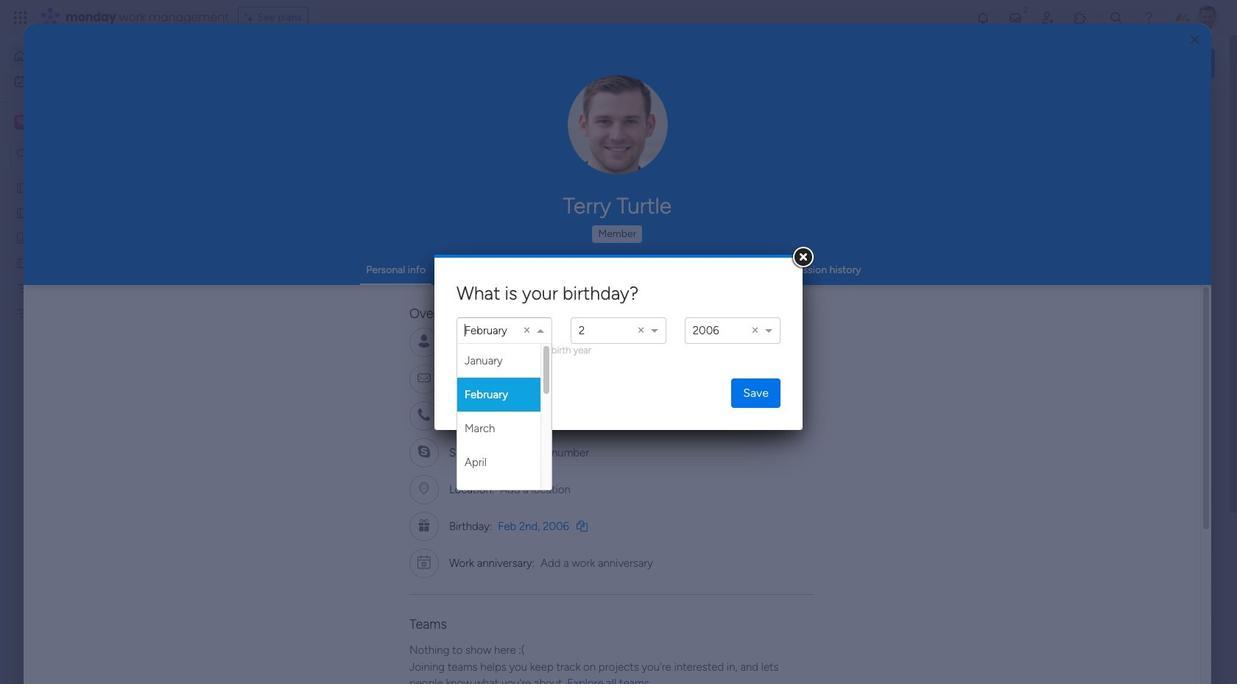 Task type: describe. For each thing, give the bounding box(es) containing it.
public board image up component icon
[[246, 269, 262, 285]]

help center element
[[994, 607, 1215, 666]]

update feed image
[[1008, 10, 1023, 25]]

2 workspace image from the left
[[16, 114, 26, 130]]

see plans image
[[244, 10, 258, 26]]

public board image up public dashboard icon on the top left of page
[[15, 205, 29, 219]]

public board image down public dashboard icon on the top left of page
[[15, 256, 29, 270]]

february option
[[457, 378, 541, 412]]

april option
[[457, 446, 541, 479]]

copied! image
[[547, 336, 558, 347]]

0 vertical spatial public board image
[[15, 180, 29, 194]]

1 horizontal spatial add to favorites image
[[918, 269, 933, 284]]

select product image
[[13, 10, 28, 25]]

public dashboard image
[[15, 230, 29, 244]]

terry turtle image
[[1196, 6, 1219, 29]]

notifications image
[[976, 10, 990, 25]]

2 image
[[1019, 1, 1032, 17]]

1 workspace image from the left
[[14, 114, 29, 130]]



Task type: vqa. For each thing, say whether or not it's contained in the screenshot.
second circle o image from the bottom
no



Task type: locate. For each thing, give the bounding box(es) containing it.
public board image up component image
[[487, 269, 503, 285]]

invite members image
[[1041, 10, 1055, 25]]

march option
[[457, 412, 541, 446]]

1 horizontal spatial public board image
[[487, 269, 503, 285]]

getting started element
[[994, 537, 1215, 596]]

quick search results list box
[[228, 138, 959, 513]]

may option
[[457, 479, 541, 513]]

help image
[[1141, 10, 1156, 25]]

0 horizontal spatial list box
[[0, 172, 188, 524]]

0 vertical spatial add to favorites image
[[918, 269, 933, 284]]

0 horizontal spatial add to favorites image
[[437, 450, 451, 464]]

monday marketplace image
[[1073, 10, 1088, 25]]

public board image
[[15, 205, 29, 219], [15, 256, 29, 270], [246, 269, 262, 285]]

january option
[[457, 344, 541, 378]]

add to favorites image
[[918, 269, 933, 284], [437, 450, 451, 464]]

copied! image
[[577, 520, 588, 531]]

close image
[[1191, 34, 1199, 45]]

0 horizontal spatial public board image
[[15, 180, 29, 194]]

list box
[[0, 172, 188, 524], [457, 344, 552, 513]]

None field
[[465, 318, 468, 345]]

dapulse x slim image
[[1193, 107, 1211, 124]]

templates image image
[[1007, 296, 1202, 398]]

public board image up public dashboard icon on the top left of page
[[15, 180, 29, 194]]

1 horizontal spatial list box
[[457, 344, 552, 513]]

component image
[[246, 292, 259, 305]]

workspace image
[[14, 114, 29, 130], [16, 114, 26, 130]]

search everything image
[[1109, 10, 1124, 25]]

1 vertical spatial add to favorites image
[[437, 450, 451, 464]]

public board image
[[15, 180, 29, 194], [487, 269, 503, 285]]

option
[[0, 174, 188, 177], [465, 324, 507, 337], [579, 324, 585, 337], [693, 324, 719, 337]]

component image
[[487, 292, 500, 305]]

1 vertical spatial public board image
[[487, 269, 503, 285]]



